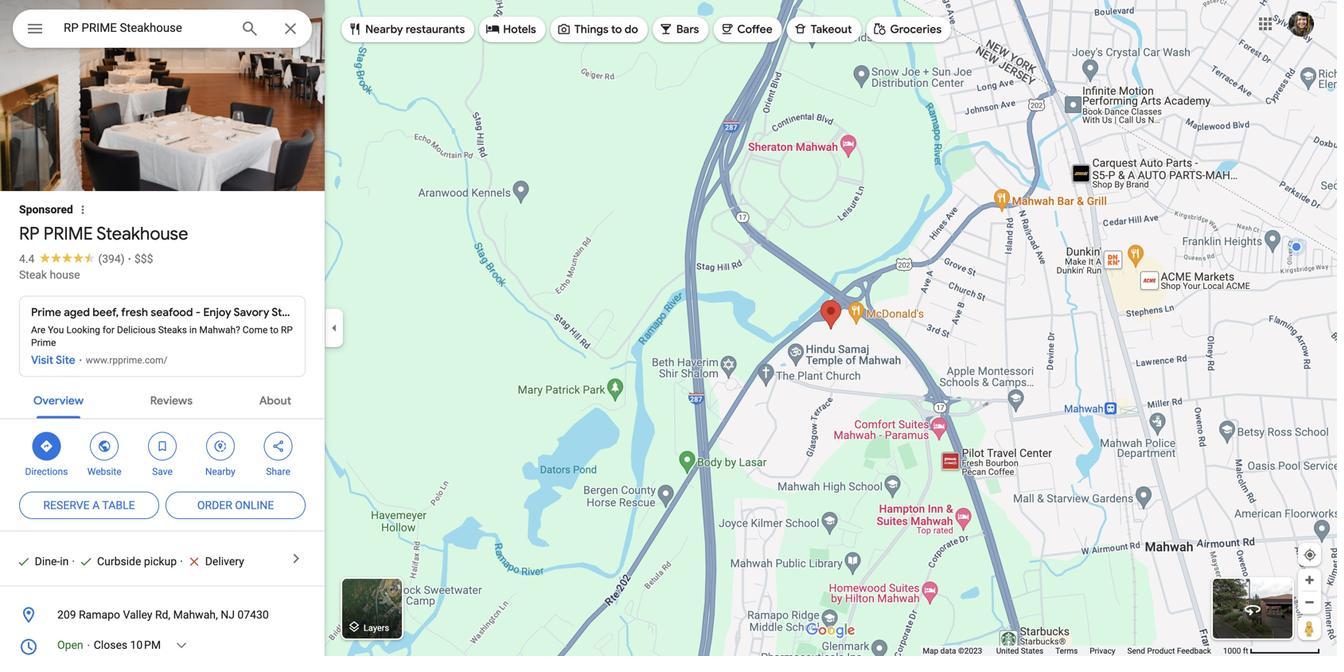 Task type: locate. For each thing, give the bounding box(es) containing it.
1 horizontal spatial ·
[[128, 252, 131, 266]]

 bars
[[659, 20, 699, 38]]

1 horizontal spatial nearby
[[365, 22, 403, 37]]

fish
[[330, 305, 351, 320]]

actions for rp prime steakhouse region
[[0, 419, 325, 486]]

online
[[235, 499, 274, 512]]

rp up 4.4
[[19, 223, 39, 245]]

· left $$$
[[128, 252, 131, 266]]

are
[[31, 324, 45, 336]]

rd,
[[155, 608, 171, 621]]

nearby
[[365, 22, 403, 37], [205, 466, 235, 477]]

send product feedback
[[1128, 646, 1212, 656]]

savory
[[234, 305, 269, 320]]

RP PRIME Steakhouse field
[[13, 10, 312, 48]]

house
[[50, 268, 80, 282]]

collapse side panel image
[[326, 319, 343, 337]]

show your location image
[[1303, 548, 1318, 562]]

steak house button
[[19, 267, 80, 283]]

 hotels
[[486, 20, 536, 38]]

to left do
[[611, 22, 622, 37]]

hotels
[[503, 22, 536, 37]]


[[347, 618, 361, 636]]

product
[[1148, 646, 1175, 656]]

steaks down seafood
[[158, 324, 187, 336]]

nearby right 
[[365, 22, 403, 37]]

· right dine-in
[[72, 555, 75, 568]]

curbside
[[97, 555, 141, 568]]

0 vertical spatial prime
[[31, 305, 61, 320]]

· inside "offers curbside pickup" group
[[72, 555, 75, 568]]


[[486, 20, 500, 38]]

do
[[625, 22, 638, 37]]

 search field
[[13, 10, 312, 51]]

1 vertical spatial steaks
[[158, 324, 187, 336]]

terms button
[[1056, 646, 1078, 656]]

0 vertical spatial in
[[189, 324, 197, 336]]

map data ©2023
[[923, 646, 985, 656]]


[[348, 20, 362, 38]]

enjoy
[[203, 305, 231, 320]]

1 vertical spatial in
[[60, 555, 69, 568]]

1 vertical spatial rp
[[281, 324, 293, 336]]

footer inside google maps element
[[923, 646, 1224, 656]]

to
[[611, 22, 622, 37], [270, 324, 279, 336]]

fresh
[[121, 305, 148, 320]]

prime down are
[[31, 337, 56, 348]]

394 reviews element
[[98, 252, 125, 266]]

10 pm
[[130, 639, 161, 652]]

photo of rp prime steakhouse image
[[0, 0, 325, 295]]

looking
[[66, 324, 100, 336]]

data
[[941, 646, 957, 656]]


[[793, 20, 808, 38]]

rp
[[19, 223, 39, 245], [281, 324, 293, 336]]

1 vertical spatial nearby
[[205, 466, 235, 477]]

2 horizontal spatial ·
[[180, 555, 183, 568]]

1000
[[1224, 646, 1241, 656]]

serves dine-in group
[[10, 554, 69, 570]]

0 horizontal spatial to
[[270, 324, 279, 336]]

order online
[[197, 499, 274, 512]]

rp right come
[[281, 324, 293, 336]]

1 horizontal spatial to
[[611, 22, 622, 37]]

0 vertical spatial nearby
[[365, 22, 403, 37]]

in
[[189, 324, 197, 336], [60, 555, 69, 568]]

07430
[[238, 608, 269, 621]]

0 horizontal spatial rp
[[19, 223, 39, 245]]

1 vertical spatial to
[[270, 324, 279, 336]]

footer containing map data ©2023
[[923, 646, 1224, 656]]

street view image
[[1244, 600, 1263, 619]]

in up 209
[[60, 555, 69, 568]]

4.4
[[19, 252, 35, 266]]

 coffee
[[720, 20, 773, 38]]

tab list
[[0, 380, 325, 418]]

send product feedback button
[[1128, 646, 1212, 656]]

prime
[[44, 223, 93, 245]]

things
[[575, 22, 609, 37]]

sponsored element
[[19, 203, 306, 223]]

dine-
[[35, 555, 60, 568]]

reserve
[[43, 499, 90, 512]]

 layers
[[347, 618, 389, 636]]

in inside prime aged beef, fresh seafood - enjoy savory steaks and fish are you looking for delicious steaks in mahwah? come to rp prime
[[189, 324, 197, 336]]

visit
[[31, 353, 53, 367]]

curbside pickup
[[97, 555, 177, 568]]


[[25, 17, 45, 40]]

1 vertical spatial prime
[[31, 337, 56, 348]]

no delivery group
[[180, 554, 244, 570]]

0 horizontal spatial nearby
[[205, 466, 235, 477]]

closes
[[94, 639, 127, 652]]

open ⋅ closes 10 pm
[[57, 639, 161, 652]]

for
[[103, 324, 115, 336]]

steakhouse
[[97, 223, 188, 245]]

tab list inside rp prime steakhouse main content
[[0, 380, 325, 418]]

254
[[41, 158, 62, 173]]

aged
[[64, 305, 90, 320]]

 nearby restaurants
[[348, 20, 465, 38]]

in down -
[[189, 324, 197, 336]]

nearby down ''
[[205, 466, 235, 477]]

zoom in image
[[1304, 574, 1316, 586]]

you
[[48, 324, 64, 336]]

to right come
[[270, 324, 279, 336]]

steak house
[[19, 268, 80, 282]]


[[97, 438, 112, 455]]

offers curbside pickup group
[[72, 554, 177, 570]]

steaks left and
[[272, 305, 306, 320]]

1 horizontal spatial rp
[[281, 324, 293, 336]]

0 vertical spatial steaks
[[272, 305, 306, 320]]

254 photos
[[41, 158, 105, 173]]

show open hours for the week image
[[174, 638, 189, 653]]

beef,
[[93, 305, 119, 320]]

nearby inside actions for rp prime steakhouse region
[[205, 466, 235, 477]]

states
[[1021, 646, 1044, 656]]

2 prime from the top
[[31, 337, 56, 348]]

0 horizontal spatial in
[[60, 555, 69, 568]]

overview
[[33, 394, 84, 408]]

footer
[[923, 646, 1224, 656]]

0 horizontal spatial ·
[[72, 555, 75, 568]]

hours image
[[19, 637, 38, 656]]

steak
[[19, 268, 47, 282]]

0 vertical spatial to
[[611, 22, 622, 37]]


[[213, 438, 228, 455]]

mahwah,
[[173, 608, 218, 621]]

prime up are
[[31, 305, 61, 320]]

mahwah?
[[199, 324, 240, 336]]

a
[[92, 499, 100, 512]]

1 horizontal spatial in
[[189, 324, 197, 336]]

open
[[57, 639, 83, 652]]

groceries
[[891, 22, 942, 37]]

· right the pickup
[[180, 555, 183, 568]]

209
[[57, 608, 76, 621]]


[[720, 20, 734, 38]]

dine-in
[[35, 555, 69, 568]]

None field
[[64, 18, 228, 37]]

none field inside rp prime steakhouse field
[[64, 18, 228, 37]]

tab list containing overview
[[0, 380, 325, 418]]

www.rpprime.com/
[[86, 355, 168, 366]]



Task type: describe. For each thing, give the bounding box(es) containing it.
prime aged beef, fresh seafood - enjoy savory steaks and fish are you looking for delicious steaks in mahwah? come to rp prime
[[31, 305, 351, 348]]

0 vertical spatial rp
[[19, 223, 39, 245]]

pickup
[[144, 555, 177, 568]]

1000 ft button
[[1224, 646, 1321, 656]]

about
[[259, 394, 292, 408]]

visit site
[[31, 353, 75, 367]]

ramapo
[[79, 608, 120, 621]]

united states
[[997, 646, 1044, 656]]

-
[[196, 305, 201, 320]]

delivery
[[205, 555, 244, 568]]

reserve a table
[[43, 499, 135, 512]]

rp inside prime aged beef, fresh seafood - enjoy savory steaks and fish are you looking for delicious steaks in mahwah? come to rp prime
[[281, 324, 293, 336]]

coffee
[[738, 22, 773, 37]]

order online link
[[166, 486, 306, 524]]

google maps element
[[0, 0, 1338, 656]]


[[39, 438, 54, 455]]

information for rp prime steakhouse region
[[0, 599, 325, 656]]

directions
[[25, 466, 68, 477]]

feedback
[[1177, 646, 1212, 656]]

overview button
[[21, 380, 96, 418]]

1 prime from the top
[[31, 305, 61, 320]]

 groceries
[[873, 20, 942, 38]]


[[155, 438, 170, 455]]

terms
[[1056, 646, 1078, 656]]

1 horizontal spatial steaks
[[272, 305, 306, 320]]

©2023
[[959, 646, 983, 656]]

 button
[[13, 10, 57, 51]]

order
[[197, 499, 232, 512]]

254 photos button
[[12, 151, 111, 179]]

send
[[1128, 646, 1146, 656]]

takeout
[[811, 22, 852, 37]]

come
[[243, 324, 268, 336]]

seafood
[[151, 305, 193, 320]]

privacy button
[[1090, 646, 1116, 656]]

valley
[[123, 608, 152, 621]]

reviews button
[[137, 380, 205, 418]]


[[557, 20, 571, 38]]

and
[[308, 305, 328, 320]]

price: expensive element
[[134, 252, 153, 266]]

google account: giulia masi  
(giulia.masi@adept.ai) image
[[1289, 11, 1315, 37]]

rp prime steakhouse
[[19, 223, 188, 245]]

bars
[[677, 22, 699, 37]]

ft
[[1243, 646, 1249, 656]]

share
[[266, 466, 291, 477]]

united states button
[[997, 646, 1044, 656]]

209 ramapo valley rd, mahwah, nj 07430
[[57, 608, 269, 621]]

nearby inside ' nearby restaurants'
[[365, 22, 403, 37]]

reviews
[[150, 394, 193, 408]]

privacy
[[1090, 646, 1116, 656]]

· inside no delivery group
[[180, 555, 183, 568]]

layers
[[364, 623, 389, 633]]

site
[[56, 353, 75, 367]]

sponsored
[[19, 203, 73, 216]]

to inside  things to do
[[611, 22, 622, 37]]

1000 ft
[[1224, 646, 1249, 656]]


[[873, 20, 887, 38]]

 things to do
[[557, 20, 638, 38]]

 takeout
[[793, 20, 852, 38]]


[[659, 20, 673, 38]]

· $$$
[[128, 252, 153, 266]]

united
[[997, 646, 1019, 656]]

nj
[[221, 608, 235, 621]]

zoom out image
[[1304, 596, 1316, 608]]

photos
[[65, 158, 105, 173]]

rp prime steakhouse main content
[[0, 0, 351, 656]]

4.4 stars image
[[35, 252, 98, 263]]

about button
[[247, 380, 304, 418]]

to inside prime aged beef, fresh seafood - enjoy savory steaks and fish are you looking for delicious steaks in mahwah? come to rp prime
[[270, 324, 279, 336]]

table
[[102, 499, 135, 512]]

show street view coverage image
[[1299, 616, 1322, 640]]

website
[[87, 466, 122, 477]]


[[271, 438, 286, 455]]

0 horizontal spatial steaks
[[158, 324, 187, 336]]

in inside group
[[60, 555, 69, 568]]

$$$
[[134, 252, 153, 266]]

map
[[923, 646, 939, 656]]



Task type: vqa. For each thing, say whether or not it's contained in the screenshot.
'Dine-'
yes



